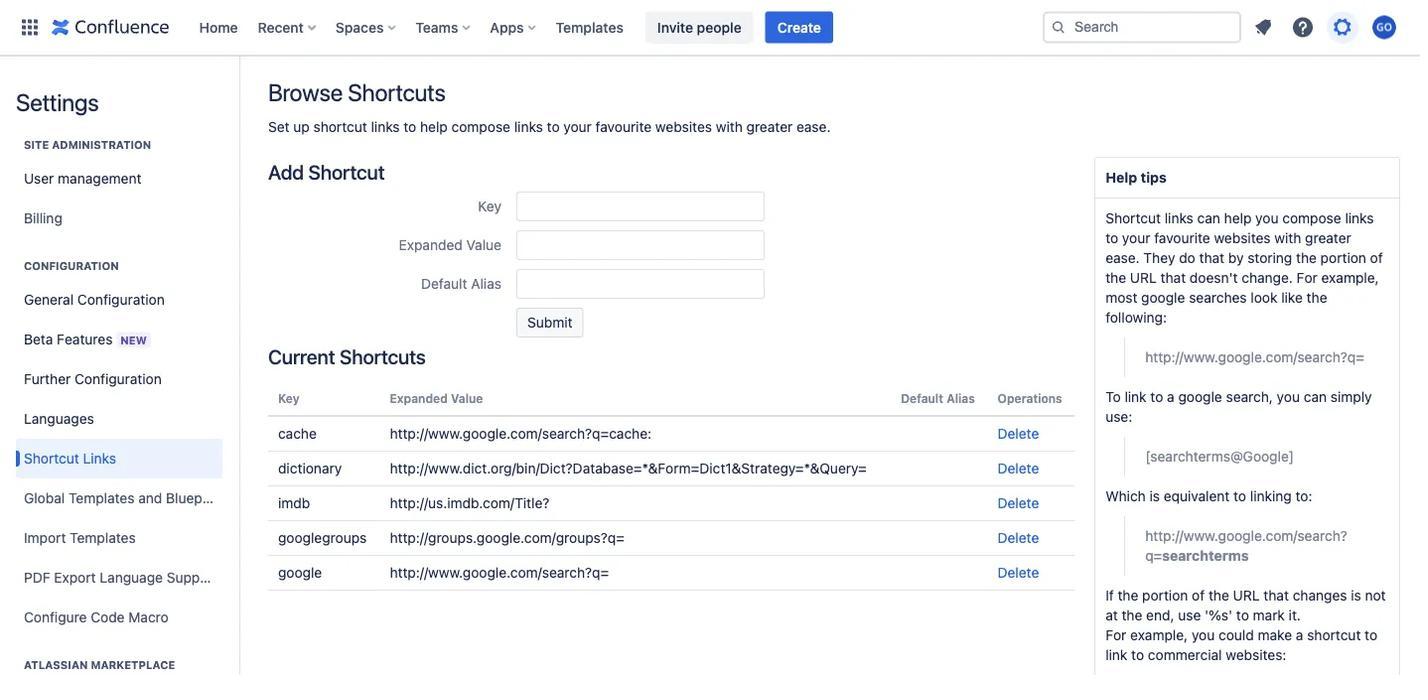 Task type: vqa. For each thing, say whether or not it's contained in the screenshot.
like
yes



Task type: describe. For each thing, give the bounding box(es) containing it.
settings icon image
[[1331, 15, 1355, 39]]

example, inside shortcut links can help you compose links to your favourite websites with greater ease. they do that by storing the portion of the url that doesn't change. for example, most google searches look like the following:
[[1322, 270, 1380, 286]]

a inside to link to a google search, you can simply use:
[[1168, 389, 1175, 405]]

current
[[268, 345, 335, 368]]

delete link for http://groups.google.com/groups?q=
[[998, 530, 1040, 546]]

user
[[24, 170, 54, 187]]

to inside to link to a google search, you can simply use:
[[1151, 389, 1164, 405]]

0 horizontal spatial is
[[1150, 488, 1160, 505]]

global templates and blueprints link
[[16, 479, 231, 519]]

languages
[[24, 411, 94, 427]]

at
[[1106, 608, 1118, 624]]

favourite inside shortcut links can help you compose links to your favourite websites with greater ease. they do that by storing the portion of the url that doesn't change. for example, most google searches look like the following:
[[1155, 230, 1211, 246]]

compose inside shortcut links can help you compose links to your favourite websites with greater ease. they do that by storing the portion of the url that doesn't change. for example, most google searches look like the following:
[[1283, 210, 1342, 227]]

the right if
[[1118, 588, 1139, 604]]

which
[[1106, 488, 1146, 505]]

delete for http://us.imdb.com/title?
[[998, 495, 1040, 512]]

Expanded Value text field
[[517, 230, 765, 260]]

import templates
[[24, 530, 136, 546]]

Default Alias text field
[[517, 269, 765, 299]]

general configuration
[[24, 292, 165, 308]]

user management
[[24, 170, 142, 187]]

shortcut inside if the portion of the url that changes is not at the end, use '%s' to mark it. for example, you could make a shortcut to link to commercial websites:
[[1308, 627, 1361, 644]]

billing link
[[16, 199, 223, 238]]

0 vertical spatial expanded value
[[399, 237, 502, 253]]

0 vertical spatial alias
[[471, 276, 502, 292]]

shortcut links
[[24, 451, 116, 467]]

configure code macro link
[[16, 598, 223, 638]]

operations
[[998, 391, 1063, 405]]

blueprints
[[166, 490, 231, 507]]

portion inside shortcut links can help you compose links to your favourite websites with greater ease. they do that by storing the portion of the url that doesn't change. for example, most google searches look like the following:
[[1321, 250, 1367, 266]]

google inside to link to a google search, you can simply use:
[[1179, 389, 1223, 405]]

0 horizontal spatial favourite
[[596, 119, 652, 135]]

commercial
[[1148, 647, 1223, 664]]

changes
[[1293, 588, 1348, 604]]

templates for import templates
[[70, 530, 136, 546]]

0 vertical spatial value
[[467, 237, 502, 253]]

it.
[[1289, 608, 1301, 624]]

Search field
[[1043, 11, 1242, 43]]

0 vertical spatial with
[[716, 119, 743, 135]]

you inside to link to a google search, you can simply use:
[[1277, 389, 1301, 405]]

people
[[697, 19, 742, 35]]

http://www.google.com/search?q=cache:
[[390, 426, 652, 442]]

0 vertical spatial expanded
[[399, 237, 463, 253]]

0 vertical spatial shortcut
[[313, 119, 367, 135]]

configure code macro
[[24, 610, 169, 626]]

global
[[24, 490, 65, 507]]

your profile and preferences image
[[1373, 15, 1397, 39]]

1 vertical spatial alias
[[947, 391, 975, 405]]

to
[[1106, 389, 1121, 405]]

apps
[[490, 19, 524, 35]]

look
[[1251, 290, 1278, 306]]

0 horizontal spatial that
[[1161, 270, 1186, 286]]

tips
[[1141, 169, 1167, 186]]

current shortcuts
[[268, 345, 426, 368]]

further
[[24, 371, 71, 387]]

global templates and blueprints
[[24, 490, 231, 507]]

0 vertical spatial your
[[564, 119, 592, 135]]

storing
[[1248, 250, 1293, 266]]

like
[[1282, 290, 1303, 306]]

templates link
[[550, 11, 630, 43]]

mark
[[1253, 608, 1285, 624]]

further configuration
[[24, 371, 162, 387]]

delete link for http://www.dict.org/bin/dict?database=*&form=dict1&strategy=*&query=
[[998, 460, 1040, 477]]

of inside shortcut links can help you compose links to your favourite websites with greater ease. they do that by storing the portion of the url that doesn't change. for example, most google searches look like the following:
[[1371, 250, 1384, 266]]

1 horizontal spatial default alias
[[901, 391, 975, 405]]

cache
[[278, 426, 317, 442]]

atlassian marketplace
[[24, 659, 175, 672]]

1 vertical spatial expanded
[[390, 391, 448, 405]]

delete for http://groups.google.com/groups?q=
[[998, 530, 1040, 546]]

portion inside if the portion of the url that changes is not at the end, use '%s' to mark it. for example, you could make a shortcut to link to commercial websites:
[[1143, 588, 1189, 604]]

delete link for http://www.google.com/search?q=cache:
[[998, 426, 1040, 442]]

0 horizontal spatial http://www.google.com/search?q=
[[390, 565, 609, 581]]

help tips
[[1106, 169, 1167, 186]]

greater inside shortcut links can help you compose links to your favourite websites with greater ease. they do that by storing the portion of the url that doesn't change. for example, most google searches look like the following:
[[1306, 230, 1352, 246]]

administration
[[52, 139, 151, 152]]

they
[[1144, 250, 1176, 266]]

can inside to link to a google search, you can simply use:
[[1304, 389, 1327, 405]]

end,
[[1147, 608, 1175, 624]]

doesn't
[[1190, 270, 1238, 286]]

add
[[268, 160, 304, 183]]

code
[[91, 610, 125, 626]]

general
[[24, 292, 74, 308]]

1 vertical spatial default
[[901, 391, 944, 405]]

link inside to link to a google search, you can simply use:
[[1125, 389, 1147, 405]]

help
[[1106, 169, 1138, 186]]

http://www.dict.org/bin/dict?database=*&form=dict1&strategy=*&query=
[[390, 460, 867, 477]]

0 vertical spatial websites
[[656, 119, 712, 135]]

apps button
[[484, 11, 544, 43]]

if the portion of the url that changes is not at the end, use '%s' to mark it. for example, you could make a shortcut to link to commercial websites:
[[1106, 588, 1387, 664]]

set up shortcut links to help compose links to your favourite websites with greater ease.
[[268, 119, 831, 135]]

if
[[1106, 588, 1114, 604]]

templates inside templates link
[[556, 19, 624, 35]]

delete link for http://us.imdb.com/title?
[[998, 495, 1040, 512]]

by
[[1229, 250, 1244, 266]]

that inside if the portion of the url that changes is not at the end, use '%s' to mark it. for example, you could make a shortcut to link to commercial websites:
[[1264, 588, 1290, 604]]

import
[[24, 530, 66, 546]]

global element
[[12, 0, 1039, 55]]

http://groups.google.com/groups?q=
[[390, 530, 625, 546]]

1 vertical spatial value
[[451, 391, 483, 405]]

0 vertical spatial that
[[1200, 250, 1225, 266]]

templates for global templates and blueprints
[[69, 490, 135, 507]]

to link to a google search, you can simply use:
[[1106, 389, 1373, 425]]

spaces
[[336, 19, 384, 35]]

configuration group
[[16, 238, 231, 644]]

searchterms
[[1163, 548, 1249, 564]]

new
[[120, 334, 147, 347]]

you inside shortcut links can help you compose links to your favourite websites with greater ease. they do that by storing the portion of the url that doesn't change. for example, most google searches look like the following:
[[1256, 210, 1279, 227]]

http://www.google.com/search? q=
[[1146, 528, 1348, 564]]

browse shortcuts
[[268, 78, 446, 106]]

1 vertical spatial expanded value
[[390, 391, 483, 405]]

link inside if the portion of the url that changes is not at the end, use '%s' to mark it. for example, you could make a shortcut to link to commercial websites:
[[1106, 647, 1128, 664]]

ease. inside shortcut links can help you compose links to your favourite websites with greater ease. they do that by storing the portion of the url that doesn't change. for example, most google searches look like the following:
[[1106, 250, 1140, 266]]

help icon image
[[1292, 15, 1315, 39]]

collapse sidebar image
[[217, 66, 260, 105]]

marketplace
[[91, 659, 175, 672]]

delete for http://www.dict.org/bin/dict?database=*&form=dict1&strategy=*&query=
[[998, 460, 1040, 477]]

billing
[[24, 210, 62, 227]]

macro
[[128, 610, 169, 626]]

beta features new
[[24, 331, 147, 347]]

the right like
[[1307, 290, 1328, 306]]

configuration for general
[[77, 292, 165, 308]]

shortcut for shortcut links can help you compose links to your favourite websites with greater ease. they do that by storing the portion of the url that doesn't change. for example, most google searches look like the following:
[[1106, 210, 1161, 227]]

features
[[57, 331, 113, 347]]

0 horizontal spatial default alias
[[421, 276, 502, 292]]

url inside shortcut links can help you compose links to your favourite websites with greater ease. they do that by storing the portion of the url that doesn't change. for example, most google searches look like the following:
[[1130, 270, 1157, 286]]

dictionary
[[278, 460, 342, 477]]

linking
[[1251, 488, 1292, 505]]

configuration for further
[[75, 371, 162, 387]]

shortcut for shortcut links
[[24, 451, 79, 467]]



Task type: locate. For each thing, give the bounding box(es) containing it.
1 horizontal spatial websites
[[1215, 230, 1271, 246]]

is right which
[[1150, 488, 1160, 505]]

pdf
[[24, 570, 50, 586]]

0 horizontal spatial a
[[1168, 389, 1175, 405]]

0 horizontal spatial shortcut
[[313, 119, 367, 135]]

settings
[[16, 88, 99, 116]]

example, inside if the portion of the url that changes is not at the end, use '%s' to mark it. for example, you could make a shortcut to link to commercial websites:
[[1131, 627, 1188, 644]]

of
[[1371, 250, 1384, 266], [1192, 588, 1205, 604]]

help up by
[[1225, 210, 1252, 227]]

0 horizontal spatial help
[[420, 119, 448, 135]]

that down they in the right top of the page
[[1161, 270, 1186, 286]]

1 vertical spatial key
[[278, 391, 300, 405]]

configuration up languages link
[[75, 371, 162, 387]]

2 vertical spatial templates
[[70, 530, 136, 546]]

shortcut up global
[[24, 451, 79, 467]]

1 vertical spatial google
[[1179, 389, 1223, 405]]

can inside shortcut links can help you compose links to your favourite websites with greater ease. they do that by storing the portion of the url that doesn't change. for example, most google searches look like the following:
[[1198, 210, 1221, 227]]

url down they in the right top of the page
[[1130, 270, 1157, 286]]

0 vertical spatial shortcuts
[[348, 78, 446, 106]]

can left simply
[[1304, 389, 1327, 405]]

'%s'
[[1205, 608, 1233, 624]]

is inside if the portion of the url that changes is not at the end, use '%s' to mark it. for example, you could make a shortcut to link to commercial websites:
[[1351, 588, 1362, 604]]

languages link
[[16, 399, 223, 439]]

0 horizontal spatial url
[[1130, 270, 1157, 286]]

recent button
[[252, 11, 324, 43]]

a
[[1168, 389, 1175, 405], [1296, 627, 1304, 644]]

5 delete link from the top
[[998, 565, 1040, 581]]

1 horizontal spatial favourite
[[1155, 230, 1211, 246]]

example, down 'end,' on the bottom of page
[[1131, 627, 1188, 644]]

google inside shortcut links can help you compose links to your favourite websites with greater ease. they do that by storing the portion of the url that doesn't change. for example, most google searches look like the following:
[[1142, 290, 1186, 306]]

to
[[404, 119, 417, 135], [547, 119, 560, 135], [1106, 230, 1119, 246], [1151, 389, 1164, 405], [1234, 488, 1247, 505], [1237, 608, 1250, 624], [1365, 627, 1378, 644], [1132, 647, 1145, 664]]

beta
[[24, 331, 53, 347]]

0 vertical spatial example,
[[1322, 270, 1380, 286]]

1 horizontal spatial shortcut
[[308, 160, 385, 183]]

http://www.google.com/search?q= up 'search,' at the right
[[1146, 349, 1365, 366]]

your inside shortcut links can help you compose links to your favourite websites with greater ease. they do that by storing the portion of the url that doesn't change. for example, most google searches look like the following:
[[1123, 230, 1151, 246]]

0 vertical spatial shortcut
[[308, 160, 385, 183]]

1 vertical spatial your
[[1123, 230, 1151, 246]]

support
[[167, 570, 218, 586]]

pdf export language support
[[24, 570, 218, 586]]

q=
[[1146, 548, 1163, 564]]

2 delete link from the top
[[998, 460, 1040, 477]]

make
[[1258, 627, 1293, 644]]

can up doesn't
[[1198, 210, 1221, 227]]

shortcut links link
[[16, 439, 223, 479]]

which is equivalent to linking to:
[[1106, 488, 1313, 505]]

for inside shortcut links can help you compose links to your favourite websites with greater ease. they do that by storing the portion of the url that doesn't change. for example, most google searches look like the following:
[[1297, 270, 1318, 286]]

a down it.
[[1296, 627, 1304, 644]]

favourite up do at right
[[1155, 230, 1211, 246]]

user management link
[[16, 159, 223, 199]]

and
[[138, 490, 162, 507]]

teams button
[[410, 11, 478, 43]]

following:
[[1106, 309, 1167, 326]]

0 horizontal spatial your
[[564, 119, 592, 135]]

1 delete link from the top
[[998, 426, 1040, 442]]

websites
[[656, 119, 712, 135], [1215, 230, 1271, 246]]

1 horizontal spatial is
[[1351, 588, 1362, 604]]

configuration
[[24, 260, 119, 273], [77, 292, 165, 308], [75, 371, 162, 387]]

simply
[[1331, 389, 1373, 405]]

google left 'search,' at the right
[[1179, 389, 1223, 405]]

for down at
[[1106, 627, 1127, 644]]

0 horizontal spatial example,
[[1131, 627, 1188, 644]]

2 delete from the top
[[998, 460, 1040, 477]]

1 horizontal spatial http://www.google.com/search?q=
[[1146, 349, 1365, 366]]

1 vertical spatial compose
[[1283, 210, 1342, 227]]

could
[[1219, 627, 1255, 644]]

shortcuts for browse shortcuts
[[348, 78, 446, 106]]

5 delete from the top
[[998, 565, 1040, 581]]

1 vertical spatial websites
[[1215, 230, 1271, 246]]

0 vertical spatial google
[[1142, 290, 1186, 306]]

1 vertical spatial templates
[[69, 490, 135, 507]]

templates inside the import templates link
[[70, 530, 136, 546]]

use
[[1179, 608, 1201, 624]]

2 vertical spatial that
[[1264, 588, 1290, 604]]

portion right storing at right top
[[1321, 250, 1367, 266]]

0 horizontal spatial greater
[[747, 119, 793, 135]]

configuration up general
[[24, 260, 119, 273]]

templates up pdf export language support link
[[70, 530, 136, 546]]

set
[[268, 119, 290, 135]]

url up mark
[[1234, 588, 1260, 604]]

site administration group
[[16, 117, 223, 244]]

websites up key text field
[[656, 119, 712, 135]]

websites inside shortcut links can help you compose links to your favourite websites with greater ease. they do that by storing the portion of the url that doesn't change. for example, most google searches look like the following:
[[1215, 230, 1271, 246]]

that up mark
[[1264, 588, 1290, 604]]

1 vertical spatial that
[[1161, 270, 1186, 286]]

the right storing at right top
[[1297, 250, 1317, 266]]

4 delete from the top
[[998, 530, 1040, 546]]

for inside if the portion of the url that changes is not at the end, use '%s' to mark it. for example, you could make a shortcut to link to commercial websites:
[[1106, 627, 1127, 644]]

shortcuts
[[348, 78, 446, 106], [340, 345, 426, 368]]

shortcut down changes on the bottom right of page
[[1308, 627, 1361, 644]]

your
[[564, 119, 592, 135], [1123, 230, 1151, 246]]

invite people button
[[646, 11, 754, 43]]

shortcut inside shortcut links can help you compose links to your favourite websites with greater ease. they do that by storing the portion of the url that doesn't change. for example, most google searches look like the following:
[[1106, 210, 1161, 227]]

appswitcher icon image
[[18, 15, 42, 39]]

further configuration link
[[16, 360, 223, 399]]

delete link
[[998, 426, 1040, 442], [998, 460, 1040, 477], [998, 495, 1040, 512], [998, 530, 1040, 546], [998, 565, 1040, 581]]

key
[[478, 198, 502, 215], [278, 391, 300, 405]]

change.
[[1242, 270, 1293, 286]]

spaces button
[[330, 11, 404, 43]]

portion up 'end,' on the bottom of page
[[1143, 588, 1189, 604]]

equivalent
[[1164, 488, 1230, 505]]

0 vertical spatial compose
[[452, 119, 511, 135]]

websites up by
[[1215, 230, 1271, 246]]

templates down links
[[69, 490, 135, 507]]

1 vertical spatial can
[[1304, 389, 1327, 405]]

0 horizontal spatial for
[[1106, 627, 1127, 644]]

default
[[421, 276, 467, 292], [901, 391, 944, 405]]

shortcut
[[308, 160, 385, 183], [1106, 210, 1161, 227], [24, 451, 79, 467]]

googlegroups
[[278, 530, 367, 546]]

0 horizontal spatial compose
[[452, 119, 511, 135]]

notification icon image
[[1252, 15, 1276, 39]]

1 vertical spatial of
[[1192, 588, 1205, 604]]

0 horizontal spatial websites
[[656, 119, 712, 135]]

example,
[[1322, 270, 1380, 286], [1131, 627, 1188, 644]]

delete for http://www.google.com/search?q=cache:
[[998, 426, 1040, 442]]

0 vertical spatial ease.
[[797, 119, 831, 135]]

for up like
[[1297, 270, 1318, 286]]

link right to
[[1125, 389, 1147, 405]]

search image
[[1051, 19, 1067, 35]]

banner containing home
[[0, 0, 1421, 56]]

1 vertical spatial greater
[[1306, 230, 1352, 246]]

1 horizontal spatial can
[[1304, 389, 1327, 405]]

of inside if the portion of the url that changes is not at the end, use '%s' to mark it. for example, you could make a shortcut to link to commercial websites:
[[1192, 588, 1205, 604]]

0 vertical spatial a
[[1168, 389, 1175, 405]]

you right 'search,' at the right
[[1277, 389, 1301, 405]]

1 horizontal spatial that
[[1200, 250, 1225, 266]]

links
[[83, 451, 116, 467]]

2 horizontal spatial that
[[1264, 588, 1290, 604]]

0 vertical spatial key
[[478, 198, 502, 215]]

0 vertical spatial help
[[420, 119, 448, 135]]

invite people
[[658, 19, 742, 35]]

to inside shortcut links can help you compose links to your favourite websites with greater ease. they do that by storing the portion of the url that doesn't change. for example, most google searches look like the following:
[[1106, 230, 1119, 246]]

url
[[1130, 270, 1157, 286], [1234, 588, 1260, 604]]

confluence image
[[52, 15, 169, 39], [52, 15, 169, 39]]

1 vertical spatial help
[[1225, 210, 1252, 227]]

up
[[293, 119, 310, 135]]

shortcut down help tips
[[1106, 210, 1161, 227]]

2 vertical spatial you
[[1192, 627, 1215, 644]]

2 vertical spatial configuration
[[75, 371, 162, 387]]

search,
[[1227, 389, 1274, 405]]

0 vertical spatial can
[[1198, 210, 1221, 227]]

2 vertical spatial google
[[278, 565, 322, 581]]

1 vertical spatial shortcuts
[[340, 345, 426, 368]]

0 vertical spatial portion
[[1321, 250, 1367, 266]]

0 vertical spatial you
[[1256, 210, 1279, 227]]

default alias
[[421, 276, 502, 292], [901, 391, 975, 405]]

0 vertical spatial default
[[421, 276, 467, 292]]

1 vertical spatial default alias
[[901, 391, 975, 405]]

0 vertical spatial greater
[[747, 119, 793, 135]]

shortcut right add on the left of page
[[308, 160, 385, 183]]

site
[[24, 139, 49, 152]]

websites:
[[1226, 647, 1287, 664]]

create link
[[766, 11, 833, 43]]

1 vertical spatial for
[[1106, 627, 1127, 644]]

1 delete from the top
[[998, 426, 1040, 442]]

4 delete link from the top
[[998, 530, 1040, 546]]

None submit
[[517, 308, 584, 338]]

you inside if the portion of the url that changes is not at the end, use '%s' to mark it. for example, you could make a shortcut to link to commercial websites:
[[1192, 627, 1215, 644]]

0 vertical spatial url
[[1130, 270, 1157, 286]]

1 horizontal spatial default
[[901, 391, 944, 405]]

0 vertical spatial of
[[1371, 250, 1384, 266]]

1 vertical spatial shortcut
[[1106, 210, 1161, 227]]

0 horizontal spatial default
[[421, 276, 467, 292]]

configuration up new
[[77, 292, 165, 308]]

add shortcut
[[268, 160, 385, 183]]

with
[[716, 119, 743, 135], [1275, 230, 1302, 246]]

export
[[54, 570, 96, 586]]

general configuration link
[[16, 280, 223, 320]]

0 vertical spatial http://www.google.com/search?q=
[[1146, 349, 1365, 366]]

links
[[371, 119, 400, 135], [514, 119, 543, 135], [1165, 210, 1194, 227], [1346, 210, 1375, 227]]

1 vertical spatial url
[[1234, 588, 1260, 604]]

http://www.google.com/search?q= down http://groups.google.com/groups?q=
[[390, 565, 609, 581]]

2 vertical spatial shortcut
[[24, 451, 79, 467]]

0 vertical spatial link
[[1125, 389, 1147, 405]]

banner
[[0, 0, 1421, 56]]

1 vertical spatial portion
[[1143, 588, 1189, 604]]

teams
[[416, 19, 458, 35]]

1 horizontal spatial shortcut
[[1308, 627, 1361, 644]]

0 horizontal spatial alias
[[471, 276, 502, 292]]

1 vertical spatial is
[[1351, 588, 1362, 604]]

favourite up key text field
[[596, 119, 652, 135]]

1 horizontal spatial for
[[1297, 270, 1318, 286]]

1 horizontal spatial key
[[478, 198, 502, 215]]

google
[[1142, 290, 1186, 306], [1179, 389, 1223, 405], [278, 565, 322, 581]]

0 horizontal spatial portion
[[1143, 588, 1189, 604]]

0 horizontal spatial shortcut
[[24, 451, 79, 467]]

0 vertical spatial default alias
[[421, 276, 502, 292]]

atlassian
[[24, 659, 88, 672]]

1 vertical spatial with
[[1275, 230, 1302, 246]]

the up '%s'
[[1209, 588, 1230, 604]]

url inside if the portion of the url that changes is not at the end, use '%s' to mark it. for example, you could make a shortcut to link to commercial websites:
[[1234, 588, 1260, 604]]

shortcuts down spaces popup button
[[348, 78, 446, 106]]

is left not at the right bottom of the page
[[1351, 588, 1362, 604]]

you down use
[[1192, 627, 1215, 644]]

http://us.imdb.com/title?
[[390, 495, 550, 512]]

google up the following:
[[1142, 290, 1186, 306]]

management
[[58, 170, 142, 187]]

shortcut inside configuration group
[[24, 451, 79, 467]]

use:
[[1106, 409, 1133, 425]]

portion
[[1321, 250, 1367, 266], [1143, 588, 1189, 604]]

shortcut down browse shortcuts
[[313, 119, 367, 135]]

delete for http://www.google.com/search?q=
[[998, 565, 1040, 581]]

1 horizontal spatial portion
[[1321, 250, 1367, 266]]

the
[[1297, 250, 1317, 266], [1106, 270, 1127, 286], [1307, 290, 1328, 306], [1118, 588, 1139, 604], [1209, 588, 1230, 604], [1122, 608, 1143, 624]]

1 horizontal spatial greater
[[1306, 230, 1352, 246]]

0 horizontal spatial ease.
[[797, 119, 831, 135]]

shortcuts right current
[[340, 345, 426, 368]]

imdb
[[278, 495, 310, 512]]

1 vertical spatial http://www.google.com/search?q=
[[390, 565, 609, 581]]

link down at
[[1106, 647, 1128, 664]]

0 vertical spatial templates
[[556, 19, 624, 35]]

home
[[199, 19, 238, 35]]

1 horizontal spatial your
[[1123, 230, 1151, 246]]

shortcuts for current shortcuts
[[340, 345, 426, 368]]

1 horizontal spatial ease.
[[1106, 250, 1140, 266]]

1 vertical spatial shortcut
[[1308, 627, 1361, 644]]

a right to
[[1168, 389, 1175, 405]]

1 horizontal spatial of
[[1371, 250, 1384, 266]]

example, right change.
[[1322, 270, 1380, 286]]

shortcut links can help you compose links to your favourite websites with greater ease. they do that by storing the portion of the url that doesn't change. for example, most google searches look like the following:
[[1106, 210, 1384, 326]]

delete link for http://www.google.com/search?q=
[[998, 565, 1040, 581]]

you up storing at right top
[[1256, 210, 1279, 227]]

pdf export language support link
[[16, 558, 223, 598]]

0 horizontal spatial key
[[278, 391, 300, 405]]

0 horizontal spatial with
[[716, 119, 743, 135]]

3 delete link from the top
[[998, 495, 1040, 512]]

browse
[[268, 78, 343, 106]]

google down googlegroups
[[278, 565, 322, 581]]

import templates link
[[16, 519, 223, 558]]

home link
[[193, 11, 244, 43]]

that up doesn't
[[1200, 250, 1225, 266]]

most
[[1106, 290, 1138, 306]]

a inside if the portion of the url that changes is not at the end, use '%s' to mark it. for example, you could make a shortcut to link to commercial websites:
[[1296, 627, 1304, 644]]

that
[[1200, 250, 1225, 266], [1161, 270, 1186, 286], [1264, 588, 1290, 604]]

help inside shortcut links can help you compose links to your favourite websites with greater ease. they do that by storing the portion of the url that doesn't change. for example, most google searches look like the following:
[[1225, 210, 1252, 227]]

0 vertical spatial configuration
[[24, 260, 119, 273]]

you
[[1256, 210, 1279, 227], [1277, 389, 1301, 405], [1192, 627, 1215, 644]]

the right at
[[1122, 608, 1143, 624]]

templates inside global templates and blueprints link
[[69, 490, 135, 507]]

templates right apps popup button
[[556, 19, 624, 35]]

help down browse shortcuts
[[420, 119, 448, 135]]

Key text field
[[517, 192, 765, 222]]

1 horizontal spatial a
[[1296, 627, 1304, 644]]

2 horizontal spatial shortcut
[[1106, 210, 1161, 227]]

3 delete from the top
[[998, 495, 1040, 512]]

the up most
[[1106, 270, 1127, 286]]

configure
[[24, 610, 87, 626]]

0 vertical spatial is
[[1150, 488, 1160, 505]]

1 horizontal spatial url
[[1234, 588, 1260, 604]]

with inside shortcut links can help you compose links to your favourite websites with greater ease. they do that by storing the portion of the url that doesn't change. for example, most google searches look like the following:
[[1275, 230, 1302, 246]]

link
[[1125, 389, 1147, 405], [1106, 647, 1128, 664]]



